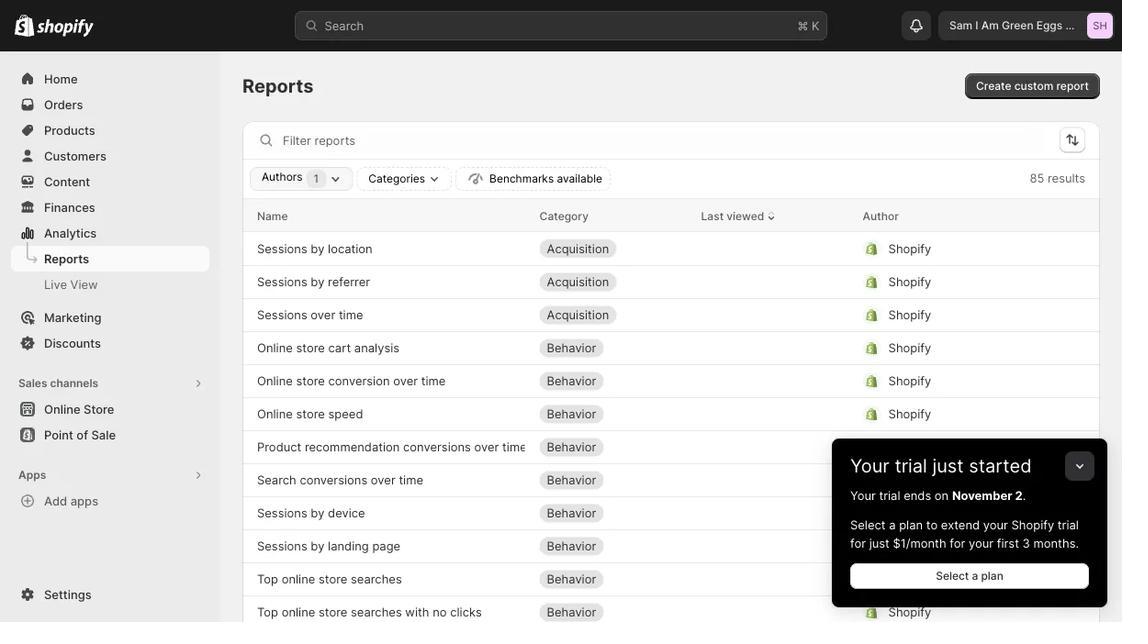 Task type: describe. For each thing, give the bounding box(es) containing it.
top online store searches with no clicks link
[[257, 604, 482, 622]]

2
[[1015, 489, 1023, 503]]

content link
[[11, 169, 209, 195]]

your trial ends on november 2 .
[[850, 489, 1026, 503]]

behavior cell for product recommendation conversions over time
[[540, 433, 687, 462]]

by for landing
[[311, 540, 325, 554]]

online for top online store searches with no clicks
[[282, 606, 315, 620]]

behavior for product recommendation conversions over time
[[547, 440, 596, 455]]

3
[[1023, 536, 1030, 551]]

row containing top online store searches with no clicks
[[242, 596, 1100, 623]]

discounts
[[44, 336, 101, 350]]

online store
[[44, 402, 114, 416]]

row containing sessions by device
[[242, 497, 1100, 530]]

started
[[969, 455, 1032, 478]]

search for search conversions over time
[[257, 473, 296, 488]]

9 shopify cell from the top
[[863, 532, 1041, 562]]

home link
[[11, 66, 209, 92]]

cell for top online store searches with no clicks
[[701, 598, 848, 623]]

time inside search conversions over time link
[[399, 473, 423, 488]]

online store cart analysis
[[257, 341, 400, 355]]

row containing search conversions over time
[[242, 464, 1100, 497]]

searches for top online store searches with no clicks
[[351, 606, 402, 620]]

shopify inside select a plan to extend your shopify trial for just $1/month for your first 3 months.
[[1012, 518, 1054, 532]]

over inside "link"
[[311, 308, 335, 322]]

time inside "online store conversion over time" link
[[421, 374, 446, 388]]

select for select a plan
[[936, 570, 969, 583]]

a for select a plan to extend your shopify trial for just $1/month for your first 3 months.
[[889, 518, 896, 532]]

last
[[701, 209, 724, 222]]

sessions over time
[[257, 308, 363, 322]]

cell for sessions by device
[[701, 499, 848, 528]]

top online store searches with no clicks
[[257, 606, 482, 620]]

85
[[1030, 171, 1044, 185]]

and
[[1066, 19, 1085, 32]]

live
[[44, 277, 67, 292]]

online store button
[[0, 397, 220, 422]]

row containing sessions by referrer
[[242, 265, 1100, 298]]

online store conversion over time link
[[257, 372, 446, 391]]

behavior for online store speed
[[547, 407, 596, 422]]

online store link
[[11, 397, 209, 422]]

online for online store cart analysis
[[257, 341, 293, 355]]

orders
[[44, 97, 83, 112]]

online store speed link
[[257, 405, 363, 424]]

behavior cell for sessions by landing page
[[540, 532, 687, 562]]

sessions for sessions by landing page
[[257, 540, 307, 554]]

row containing product recommendation conversions over time
[[242, 431, 1100, 464]]

0 vertical spatial your
[[983, 518, 1008, 532]]

acquisition for sessions by location
[[547, 242, 609, 256]]

by for referrer
[[311, 275, 325, 289]]

november
[[952, 489, 1012, 503]]

benchmarks
[[490, 172, 554, 186]]

categories button
[[357, 167, 452, 191]]

1 horizontal spatial reports
[[242, 75, 314, 97]]

sales channels
[[18, 377, 98, 390]]

no
[[433, 606, 447, 620]]

live view link
[[11, 272, 209, 298]]

behavior for top online store searches with no clicks
[[547, 606, 596, 620]]

just inside your trial just started dropdown button
[[933, 455, 964, 478]]

online for online store speed
[[257, 407, 293, 422]]

row containing online store conversion over time
[[242, 365, 1100, 398]]

sam i am green eggs and ham image
[[1087, 13, 1113, 39]]

orders link
[[11, 92, 209, 118]]

0 vertical spatial conversions
[[403, 440, 471, 455]]

sessions for sessions by location
[[257, 242, 307, 256]]

acquisition for sessions by referrer
[[547, 275, 609, 289]]

author button
[[863, 207, 899, 225]]

time inside product recommendation conversions over time link
[[502, 440, 527, 455]]

customers link
[[11, 143, 209, 169]]

authors
[[262, 170, 303, 184]]

add apps
[[44, 494, 98, 508]]

channels
[[50, 377, 98, 390]]

speed
[[328, 407, 363, 422]]

sessions by landing page
[[257, 540, 401, 554]]

last viewed
[[701, 209, 764, 222]]

row containing top online store searches
[[242, 563, 1100, 596]]

page
[[372, 540, 401, 554]]

landing
[[328, 540, 369, 554]]

name
[[257, 209, 288, 222]]

behavior cell for top online store searches
[[540, 565, 687, 595]]

top for top online store searches with no clicks
[[257, 606, 278, 620]]

select a plan link
[[850, 564, 1089, 590]]

analytics
[[44, 226, 97, 240]]

select a plan
[[936, 570, 1004, 583]]

add
[[44, 494, 67, 508]]

live view
[[44, 277, 98, 292]]

behavior cell for online store conversion over time
[[540, 367, 687, 396]]

row containing online store cart analysis
[[242, 332, 1100, 365]]

online store speed
[[257, 407, 363, 422]]

i
[[976, 19, 979, 32]]

location
[[328, 242, 373, 256]]

behavior cell for top online store searches with no clicks
[[540, 598, 687, 623]]

a for select a plan
[[972, 570, 978, 583]]

products
[[44, 123, 95, 137]]

row containing name
[[242, 199, 1100, 232]]

$1/month
[[893, 536, 946, 551]]

clicks
[[450, 606, 482, 620]]

product recommendation conversions over time
[[257, 440, 527, 455]]

products link
[[11, 118, 209, 143]]

categories
[[368, 172, 425, 186]]

top for top online store searches
[[257, 573, 278, 587]]

finances
[[44, 200, 95, 214]]

eggs
[[1037, 19, 1063, 32]]

sales
[[18, 377, 47, 390]]

store down sessions by landing page link
[[319, 573, 347, 587]]

recommendation
[[305, 440, 400, 455]]

viewed
[[727, 209, 764, 222]]

last viewed button
[[701, 202, 778, 230]]

benchmarks available
[[490, 172, 602, 186]]

cart
[[328, 341, 351, 355]]

with
[[405, 606, 429, 620]]

sessions by device
[[257, 506, 365, 521]]

6 shopify cell from the top
[[863, 400, 1041, 429]]

author
[[863, 209, 899, 222]]

apps button
[[11, 463, 209, 489]]

point of sale button
[[0, 422, 220, 448]]

behavior cell for online store speed
[[540, 400, 687, 429]]

1
[[314, 172, 319, 186]]

of
[[77, 428, 88, 442]]

7 shopify cell from the top
[[863, 466, 1041, 495]]

behavior for sessions by landing page
[[547, 540, 596, 554]]

5 shopify cell from the top
[[863, 367, 1041, 396]]

your for your trial just started
[[850, 455, 890, 478]]

behavior for online store cart analysis
[[547, 341, 596, 355]]

plan for select a plan
[[981, 570, 1004, 583]]

settings
[[44, 588, 92, 602]]

top online store searches link
[[257, 571, 402, 589]]

settings link
[[11, 582, 209, 608]]

time inside sessions over time "link"
[[339, 308, 363, 322]]

by for device
[[311, 506, 325, 521]]

analytics link
[[11, 220, 209, 246]]

acquisition cell for sessions by referrer
[[540, 268, 687, 297]]

reports link
[[11, 246, 209, 272]]



Task type: locate. For each thing, give the bounding box(es) containing it.
select inside select a plan to extend your shopify trial for just $1/month for your first 3 months.
[[850, 518, 886, 532]]

just
[[933, 455, 964, 478], [869, 536, 890, 551]]

sales channels button
[[11, 371, 209, 397]]

reports
[[242, 75, 314, 97], [44, 252, 89, 266]]

just inside select a plan to extend your shopify trial for just $1/month for your first 3 months.
[[869, 536, 890, 551]]

top inside 'link'
[[257, 573, 278, 587]]

sessions inside "link"
[[257, 308, 307, 322]]

0 horizontal spatial select
[[850, 518, 886, 532]]

0 vertical spatial a
[[889, 518, 896, 532]]

behavior cell for sessions by device
[[540, 499, 687, 528]]

product recommendation conversions over time link
[[257, 438, 527, 457]]

1 horizontal spatial just
[[933, 455, 964, 478]]

your for your trial ends on november 2 .
[[850, 489, 876, 503]]

2 behavior cell from the top
[[540, 367, 687, 396]]

0 horizontal spatial search
[[257, 473, 296, 488]]

search conversions over time
[[257, 473, 423, 488]]

1 vertical spatial a
[[972, 570, 978, 583]]

reports up authors
[[242, 75, 314, 97]]

5 behavior cell from the top
[[540, 466, 687, 495]]

1 vertical spatial plan
[[981, 570, 1004, 583]]

online
[[257, 341, 293, 355], [257, 374, 293, 388], [44, 402, 80, 416], [257, 407, 293, 422]]

5 row from the top
[[242, 332, 1100, 365]]

3 shopify cell from the top
[[863, 301, 1041, 330]]

plan down first
[[981, 570, 1004, 583]]

sessions by referrer link
[[257, 273, 370, 292]]

behavior cell for online store cart analysis
[[540, 334, 687, 363]]

1 acquisition from the top
[[547, 242, 609, 256]]

available
[[557, 172, 602, 186]]

customers
[[44, 149, 106, 163]]

shopify cell
[[863, 234, 1041, 264], [863, 268, 1041, 297], [863, 301, 1041, 330], [863, 334, 1041, 363], [863, 367, 1041, 396], [863, 400, 1041, 429], [863, 466, 1041, 495], [863, 499, 1041, 528], [863, 532, 1041, 562], [863, 598, 1041, 623]]

select
[[850, 518, 886, 532], [936, 570, 969, 583]]

view
[[70, 277, 98, 292]]

store
[[84, 402, 114, 416]]

for down extend
[[950, 536, 965, 551]]

2 searches from the top
[[351, 606, 402, 620]]

10 row from the top
[[242, 497, 1100, 530]]

1 horizontal spatial conversions
[[403, 440, 471, 455]]

1 vertical spatial top
[[257, 606, 278, 620]]

0 horizontal spatial a
[[889, 518, 896, 532]]

⌘ k
[[798, 18, 820, 33]]

3 sessions from the top
[[257, 308, 307, 322]]

finances link
[[11, 195, 209, 220]]

row
[[242, 199, 1100, 232], [242, 232, 1100, 265], [242, 265, 1100, 298], [242, 298, 1100, 332], [242, 332, 1100, 365], [242, 365, 1100, 398], [242, 398, 1100, 431], [242, 431, 1100, 464], [242, 464, 1100, 497], [242, 497, 1100, 530], [242, 530, 1100, 563], [242, 563, 1100, 596], [242, 596, 1100, 623]]

conversions
[[403, 440, 471, 455], [300, 473, 368, 488]]

1 by from the top
[[311, 242, 325, 256]]

5 sessions from the top
[[257, 540, 307, 554]]

behavior for sessions by device
[[547, 506, 596, 521]]

3 row from the top
[[242, 265, 1100, 298]]

1 vertical spatial acquisition
[[547, 275, 609, 289]]

sessions for sessions by device
[[257, 506, 307, 521]]

online for online store
[[44, 402, 80, 416]]

1 vertical spatial just
[[869, 536, 890, 551]]

online
[[282, 573, 315, 587], [282, 606, 315, 620]]

by left referrer
[[311, 275, 325, 289]]

your left ends
[[850, 489, 876, 503]]

store for conversion
[[296, 374, 325, 388]]

online inside button
[[44, 402, 80, 416]]

row containing online store speed
[[242, 398, 1100, 431]]

custom
[[1014, 79, 1054, 93]]

1 searches from the top
[[351, 573, 402, 587]]

1 vertical spatial online
[[282, 606, 315, 620]]

2 shopify cell from the top
[[863, 268, 1041, 297]]

2 for from the left
[[950, 536, 965, 551]]

apps
[[70, 494, 98, 508]]

1 vertical spatial your
[[850, 489, 876, 503]]

acquisition cell for sessions over time
[[540, 301, 687, 330]]

acquisition for sessions over time
[[547, 308, 609, 322]]

months.
[[1034, 536, 1079, 551]]

0 vertical spatial your
[[850, 455, 890, 478]]

store down the top online store searches 'link'
[[319, 606, 347, 620]]

your trial just started
[[850, 455, 1032, 478]]

sam
[[950, 19, 973, 32]]

behavior for top online store searches
[[547, 573, 596, 587]]

3 acquisition from the top
[[547, 308, 609, 322]]

online store conversion over time
[[257, 374, 446, 388]]

your inside dropdown button
[[850, 455, 890, 478]]

your left first
[[969, 536, 994, 551]]

green
[[1002, 19, 1034, 32]]

online inside 'link'
[[257, 341, 293, 355]]

your up your trial ends on november 2 .
[[850, 455, 890, 478]]

3 behavior from the top
[[547, 407, 596, 422]]

cell for online store speed
[[701, 400, 848, 429]]

just up on
[[933, 455, 964, 478]]

reports down analytics
[[44, 252, 89, 266]]

row containing sessions by location
[[242, 232, 1100, 265]]

2 by from the top
[[311, 275, 325, 289]]

1 vertical spatial select
[[936, 570, 969, 583]]

sessions by device link
[[257, 505, 365, 523]]

online up point
[[44, 402, 80, 416]]

discounts link
[[11, 331, 209, 356]]

top online store searches
[[257, 573, 402, 587]]

online down sessions by landing page link
[[282, 573, 315, 587]]

cell
[[701, 400, 848, 429], [701, 433, 848, 462], [863, 433, 1041, 462], [701, 466, 848, 495], [701, 499, 848, 528], [701, 532, 848, 562], [701, 565, 848, 595], [863, 565, 1041, 595], [701, 598, 848, 623]]

0 horizontal spatial conversions
[[300, 473, 368, 488]]

online down sessions over time "link" on the left of page
[[257, 341, 293, 355]]

store up online store speed
[[296, 374, 325, 388]]

6 behavior from the top
[[547, 506, 596, 521]]

8 shopify cell from the top
[[863, 499, 1041, 528]]

9 behavior from the top
[[547, 606, 596, 620]]

analysis
[[354, 341, 400, 355]]

0 vertical spatial searches
[[351, 573, 402, 587]]

online inside 'link'
[[282, 573, 315, 587]]

2 vertical spatial trial
[[1058, 518, 1079, 532]]

create custom report
[[976, 79, 1089, 93]]

0 vertical spatial top
[[257, 573, 278, 587]]

online up product
[[257, 407, 293, 422]]

0 vertical spatial search
[[325, 18, 364, 33]]

top down sessions by landing page link
[[257, 573, 278, 587]]

select a plan to extend your shopify trial for just $1/month for your first 3 months.
[[850, 518, 1079, 551]]

1 horizontal spatial plan
[[981, 570, 1004, 583]]

sessions by referrer
[[257, 275, 370, 289]]

0 horizontal spatial just
[[869, 536, 890, 551]]

cell for search conversions over time
[[701, 466, 848, 495]]

0 vertical spatial trial
[[895, 455, 927, 478]]

for
[[850, 536, 866, 551], [950, 536, 965, 551]]

0 vertical spatial just
[[933, 455, 964, 478]]

ends
[[904, 489, 931, 503]]

create
[[976, 79, 1012, 93]]

8 behavior cell from the top
[[540, 565, 687, 595]]

point
[[44, 428, 73, 442]]

1 vertical spatial conversions
[[300, 473, 368, 488]]

store for cart
[[296, 341, 325, 355]]

marketing link
[[11, 305, 209, 331]]

2 your from the top
[[850, 489, 876, 503]]

acquisition cell for sessions by location
[[540, 234, 687, 264]]

13 row from the top
[[242, 596, 1100, 623]]

store left the "cart"
[[296, 341, 325, 355]]

plan
[[899, 518, 923, 532], [981, 570, 1004, 583]]

2 vertical spatial acquisition cell
[[540, 301, 687, 330]]

0 horizontal spatial for
[[850, 536, 866, 551]]

5 behavior from the top
[[547, 473, 596, 488]]

6 row from the top
[[242, 365, 1100, 398]]

7 behavior from the top
[[547, 540, 596, 554]]

sessions by landing page link
[[257, 538, 401, 556]]

select for select a plan to extend your shopify trial for just $1/month for your first 3 months.
[[850, 518, 886, 532]]

sale
[[91, 428, 116, 442]]

trial inside select a plan to extend your shopify trial for just $1/month for your first 3 months.
[[1058, 518, 1079, 532]]

acquisition cell
[[540, 234, 687, 264], [540, 268, 687, 297], [540, 301, 687, 330]]

12 row from the top
[[242, 563, 1100, 596]]

85 results
[[1030, 171, 1085, 185]]

by left landing
[[311, 540, 325, 554]]

sessions down sessions by device link
[[257, 540, 307, 554]]

sessions
[[257, 242, 307, 256], [257, 275, 307, 289], [257, 308, 307, 322], [257, 506, 307, 521], [257, 540, 307, 554]]

8 row from the top
[[242, 431, 1100, 464]]

plan up $1/month
[[899, 518, 923, 532]]

a up $1/month
[[889, 518, 896, 532]]

1 behavior from the top
[[547, 341, 596, 355]]

9 behavior cell from the top
[[540, 598, 687, 623]]

top down the top online store searches 'link'
[[257, 606, 278, 620]]

trial for just
[[895, 455, 927, 478]]

1 horizontal spatial select
[[936, 570, 969, 583]]

am
[[981, 19, 999, 32]]

point of sale
[[44, 428, 116, 442]]

device
[[328, 506, 365, 521]]

row containing sessions over time
[[242, 298, 1100, 332]]

list of reports table
[[242, 199, 1100, 623]]

to
[[926, 518, 938, 532]]

4 shopify cell from the top
[[863, 334, 1041, 363]]

for left $1/month
[[850, 536, 866, 551]]

2 acquisition cell from the top
[[540, 268, 687, 297]]

1 acquisition cell from the top
[[540, 234, 687, 264]]

sessions down sessions by referrer link
[[257, 308, 307, 322]]

0 vertical spatial acquisition cell
[[540, 234, 687, 264]]

2 online from the top
[[282, 606, 315, 620]]

sessions by location link
[[257, 240, 373, 258]]

ham
[[1088, 19, 1112, 32]]

a
[[889, 518, 896, 532], [972, 570, 978, 583]]

conversions right the "recommendation"
[[403, 440, 471, 455]]

searches up top online store searches with no clicks
[[351, 573, 402, 587]]

1 row from the top
[[242, 199, 1100, 232]]

store for speed
[[296, 407, 325, 422]]

a inside select a plan to extend your shopify trial for just $1/month for your first 3 months.
[[889, 518, 896, 532]]

1 your from the top
[[850, 455, 890, 478]]

results
[[1048, 171, 1085, 185]]

7 row from the top
[[242, 398, 1100, 431]]

content
[[44, 174, 90, 189]]

2 acquisition from the top
[[547, 275, 609, 289]]

1 vertical spatial trial
[[879, 489, 900, 503]]

1 vertical spatial searches
[[351, 606, 402, 620]]

online down the top online store searches 'link'
[[282, 606, 315, 620]]

online for top online store searches
[[282, 573, 315, 587]]

behavior cell
[[540, 334, 687, 363], [540, 367, 687, 396], [540, 400, 687, 429], [540, 433, 687, 462], [540, 466, 687, 495], [540, 499, 687, 528], [540, 532, 687, 562], [540, 565, 687, 595], [540, 598, 687, 623]]

10 shopify cell from the top
[[863, 598, 1041, 623]]

11 row from the top
[[242, 530, 1100, 563]]

behavior for online store conversion over time
[[547, 374, 596, 388]]

search for search
[[325, 18, 364, 33]]

shopify image
[[15, 14, 34, 37]]

7 behavior cell from the top
[[540, 532, 687, 562]]

online store cart analysis link
[[257, 339, 400, 358]]

0 vertical spatial plan
[[899, 518, 923, 532]]

select down select a plan to extend your shopify trial for just $1/month for your first 3 months.
[[936, 570, 969, 583]]

searches inside 'link'
[[351, 573, 402, 587]]

row containing sessions by landing page
[[242, 530, 1100, 563]]

2 row from the top
[[242, 232, 1100, 265]]

your trial just started button
[[832, 439, 1107, 478]]

name button
[[257, 207, 288, 225]]

searches for top online store searches
[[351, 573, 402, 587]]

3 acquisition cell from the top
[[540, 301, 687, 330]]

online up online store speed
[[257, 374, 293, 388]]

by for location
[[311, 242, 325, 256]]

0 vertical spatial select
[[850, 518, 886, 532]]

3 behavior cell from the top
[[540, 400, 687, 429]]

3 by from the top
[[311, 506, 325, 521]]

shopify image
[[37, 19, 94, 37]]

just left $1/month
[[869, 536, 890, 551]]

search inside row
[[257, 473, 296, 488]]

0 vertical spatial reports
[[242, 75, 314, 97]]

cell for sessions by landing page
[[701, 532, 848, 562]]

product
[[257, 440, 301, 455]]

trial inside dropdown button
[[895, 455, 927, 478]]

search conversions over time link
[[257, 472, 423, 490]]

by left device
[[311, 506, 325, 521]]

trial up months.
[[1058, 518, 1079, 532]]

0 horizontal spatial plan
[[899, 518, 923, 532]]

benchmarks available button
[[456, 167, 611, 191]]

home
[[44, 72, 78, 86]]

sessions down name button
[[257, 242, 307, 256]]

sessions for sessions over time
[[257, 308, 307, 322]]

select left the to
[[850, 518, 886, 532]]

.
[[1023, 489, 1026, 503]]

1 vertical spatial acquisition cell
[[540, 268, 687, 297]]

your up first
[[983, 518, 1008, 532]]

sessions up the sessions by landing page on the bottom left of the page
[[257, 506, 307, 521]]

referrer
[[328, 275, 370, 289]]

create custom report button
[[965, 73, 1100, 99]]

searches left with
[[351, 606, 402, 620]]

a down select a plan to extend your shopify trial for just $1/month for your first 3 months.
[[972, 570, 978, 583]]

4 behavior from the top
[[547, 440, 596, 455]]

2 top from the top
[[257, 606, 278, 620]]

cell for top online store searches
[[701, 565, 848, 595]]

on
[[935, 489, 949, 503]]

category
[[540, 209, 589, 222]]

8 behavior from the top
[[547, 573, 596, 587]]

4 row from the top
[[242, 298, 1100, 332]]

0 vertical spatial acquisition
[[547, 242, 609, 256]]

2 behavior from the top
[[547, 374, 596, 388]]

2 vertical spatial acquisition
[[547, 308, 609, 322]]

1 horizontal spatial for
[[950, 536, 965, 551]]

report
[[1057, 79, 1089, 93]]

9 row from the top
[[242, 464, 1100, 497]]

1 vertical spatial reports
[[44, 252, 89, 266]]

1 sessions from the top
[[257, 242, 307, 256]]

your trial just started element
[[832, 487, 1107, 608]]

1 shopify cell from the top
[[863, 234, 1041, 264]]

cell for product recommendation conversions over time
[[701, 433, 848, 462]]

1 horizontal spatial a
[[972, 570, 978, 583]]

4 sessions from the top
[[257, 506, 307, 521]]

1 vertical spatial search
[[257, 473, 296, 488]]

⌘
[[798, 18, 808, 33]]

trial left ends
[[879, 489, 900, 503]]

store left speed
[[296, 407, 325, 422]]

0 horizontal spatial reports
[[44, 252, 89, 266]]

sessions up the sessions over time at the left of the page
[[257, 275, 307, 289]]

1 top from the top
[[257, 573, 278, 587]]

sessions for sessions by referrer
[[257, 275, 307, 289]]

4 behavior cell from the top
[[540, 433, 687, 462]]

4 by from the top
[[311, 540, 325, 554]]

conversions up device
[[300, 473, 368, 488]]

first
[[997, 536, 1019, 551]]

1 online from the top
[[282, 573, 315, 587]]

trial up ends
[[895, 455, 927, 478]]

1 for from the left
[[850, 536, 866, 551]]

1 horizontal spatial search
[[325, 18, 364, 33]]

sam i am green eggs and ham
[[950, 19, 1112, 32]]

online for online store conversion over time
[[257, 374, 293, 388]]

by left location
[[311, 242, 325, 256]]

1 behavior cell from the top
[[540, 334, 687, 363]]

behavior for search conversions over time
[[547, 473, 596, 488]]

6 behavior cell from the top
[[540, 499, 687, 528]]

Filter reports text field
[[283, 126, 1045, 155]]

point of sale link
[[11, 422, 209, 448]]

behavior cell for search conversions over time
[[540, 466, 687, 495]]

plan inside select a plan to extend your shopify trial for just $1/month for your first 3 months.
[[899, 518, 923, 532]]

0 vertical spatial online
[[282, 573, 315, 587]]

plan for select a plan to extend your shopify trial for just $1/month for your first 3 months.
[[899, 518, 923, 532]]

trial for ends
[[879, 489, 900, 503]]

shopify
[[889, 242, 931, 256], [889, 275, 931, 289], [889, 308, 931, 322], [889, 341, 931, 355], [889, 374, 931, 388], [889, 407, 931, 422], [889, 473, 931, 488], [889, 506, 931, 521], [1012, 518, 1054, 532], [889, 540, 931, 554], [889, 606, 931, 620]]

2 sessions from the top
[[257, 275, 307, 289]]

add apps button
[[11, 489, 209, 514]]

1 vertical spatial your
[[969, 536, 994, 551]]



Task type: vqa. For each thing, say whether or not it's contained in the screenshot.


